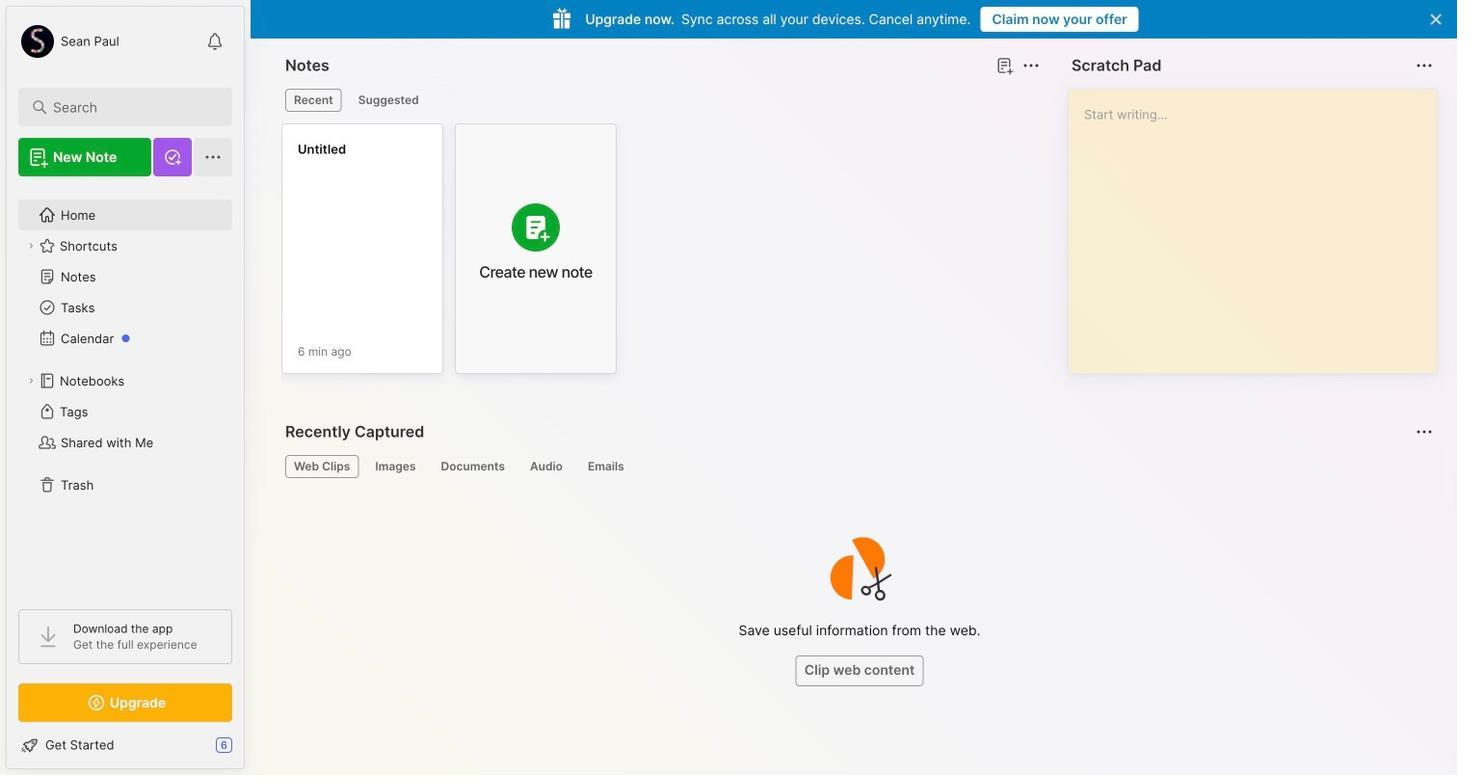 Task type: locate. For each thing, give the bounding box(es) containing it.
Start writing… text field
[[1085, 90, 1437, 358]]

More actions field
[[1018, 52, 1045, 79], [1412, 52, 1439, 79], [1412, 418, 1439, 445]]

more actions image
[[1020, 54, 1043, 77], [1413, 54, 1437, 77]]

tab list
[[285, 89, 1037, 112], [285, 455, 1431, 478]]

1 horizontal spatial more actions image
[[1413, 54, 1437, 77]]

tab
[[285, 89, 342, 112], [350, 89, 428, 112], [285, 455, 359, 478], [367, 455, 425, 478], [432, 455, 514, 478], [522, 455, 572, 478], [579, 455, 633, 478]]

main element
[[0, 0, 251, 775]]

1 tab list from the top
[[285, 89, 1037, 112]]

none search field inside main element
[[53, 95, 207, 119]]

2 more actions image from the left
[[1413, 54, 1437, 77]]

0 vertical spatial tab list
[[285, 89, 1037, 112]]

None search field
[[53, 95, 207, 119]]

1 vertical spatial tab list
[[285, 455, 1431, 478]]

row group
[[282, 123, 629, 386]]

0 horizontal spatial more actions image
[[1020, 54, 1043, 77]]

tree
[[7, 188, 244, 592]]

Search text field
[[53, 98, 207, 117]]



Task type: describe. For each thing, give the bounding box(es) containing it.
tree inside main element
[[7, 188, 244, 592]]

2 tab list from the top
[[285, 455, 1431, 478]]

expand notebooks image
[[25, 375, 37, 387]]

click to collapse image
[[243, 740, 258, 763]]

more actions image
[[1413, 420, 1437, 444]]

Help and Learning task checklist field
[[7, 730, 244, 761]]

1 more actions image from the left
[[1020, 54, 1043, 77]]

Account field
[[18, 22, 119, 61]]



Task type: vqa. For each thing, say whether or not it's contained in the screenshot.
tree in the the Main element
yes



